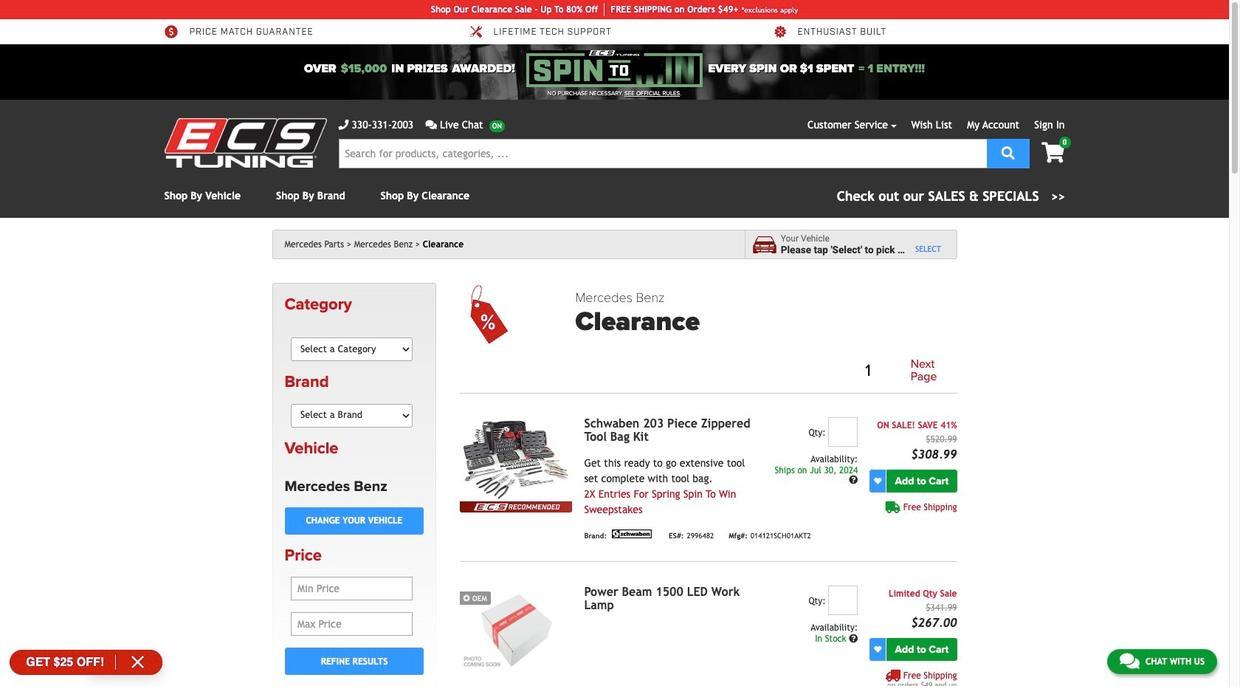 Task type: locate. For each thing, give the bounding box(es) containing it.
1 vertical spatial comments image
[[1120, 652, 1140, 670]]

es#2996482 - 014121sch01akt2 - schwaben 203 piece zippered tool bag kit  - get this ready to go extensive tool set complete with tool bag. - schwaben - audi bmw volkswagen mercedes benz mini porsche image
[[460, 417, 573, 501]]

1 vertical spatial question circle image
[[850, 634, 858, 643]]

2 question circle image from the top
[[850, 634, 858, 643]]

0 vertical spatial question circle image
[[850, 476, 858, 485]]

None number field
[[829, 417, 858, 447], [829, 586, 858, 615], [829, 417, 858, 447], [829, 586, 858, 615]]

add to wish list image
[[875, 477, 882, 485], [875, 646, 882, 653]]

schwaben - corporate logo image
[[610, 529, 654, 538]]

comments image
[[426, 120, 437, 130], [1120, 652, 1140, 670]]

1 horizontal spatial comments image
[[1120, 652, 1140, 670]]

1 add to wish list image from the top
[[875, 477, 882, 485]]

phone image
[[339, 120, 349, 130]]

0 vertical spatial add to wish list image
[[875, 477, 882, 485]]

0 horizontal spatial comments image
[[426, 120, 437, 130]]

Search text field
[[339, 139, 987, 168]]

question circle image
[[850, 476, 858, 485], [850, 634, 858, 643]]

1 vertical spatial add to wish list image
[[875, 646, 882, 653]]



Task type: describe. For each thing, give the bounding box(es) containing it.
thumbnail image image
[[460, 586, 573, 670]]

Min Price number field
[[291, 577, 413, 601]]

2 add to wish list image from the top
[[875, 646, 882, 653]]

Max Price number field
[[291, 612, 413, 636]]

ecs tuning recommends this product. image
[[460, 501, 573, 513]]

0 vertical spatial comments image
[[426, 120, 437, 130]]

search image
[[1002, 146, 1015, 159]]

shopping cart image
[[1042, 143, 1065, 163]]

1 question circle image from the top
[[850, 476, 858, 485]]

ecs tuning 'spin to win' contest logo image
[[527, 50, 703, 87]]

ecs tuning image
[[164, 118, 327, 168]]

paginated product list navigation navigation
[[576, 355, 958, 387]]



Task type: vqa. For each thing, say whether or not it's contained in the screenshot.
Account to the right
no



